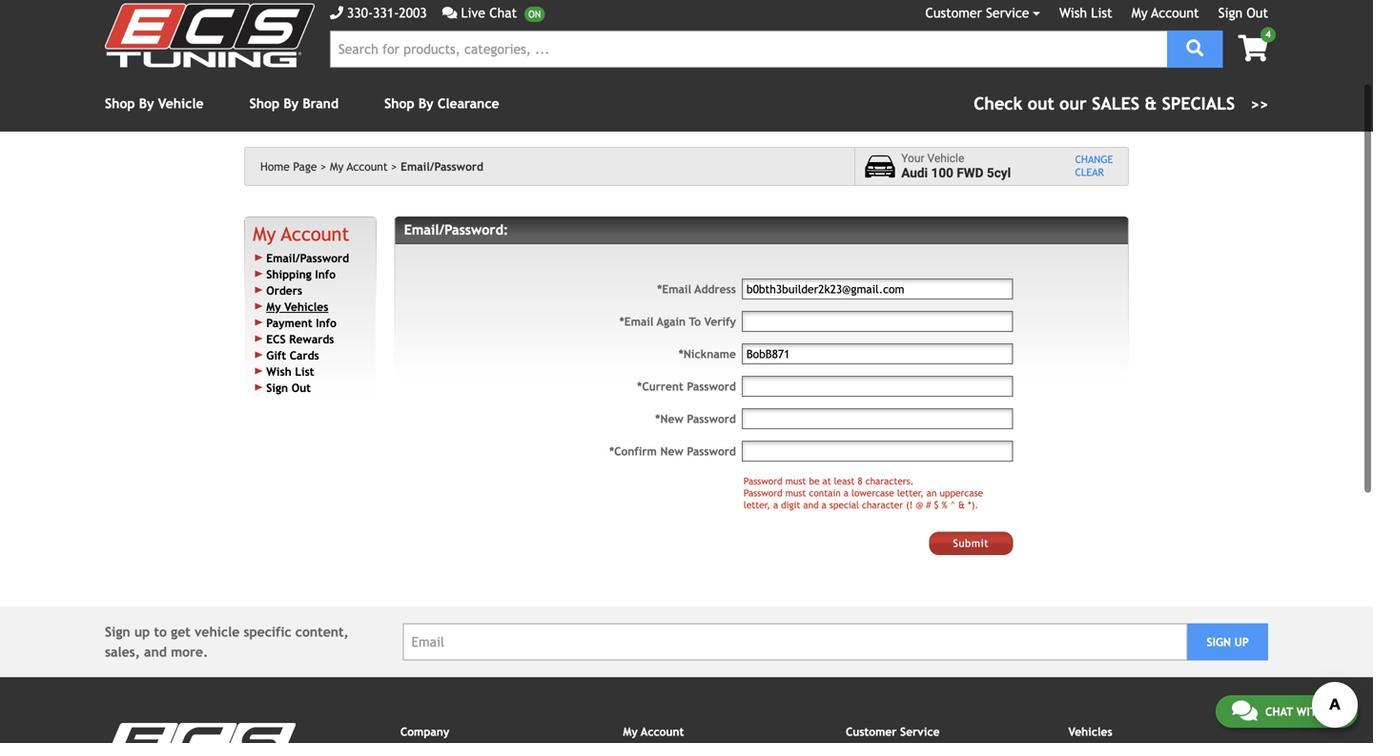 Task type: vqa. For each thing, say whether or not it's contained in the screenshot.
Brand: corresponding to MK7 Golf R Valved Catback Exhaust System
no



Task type: locate. For each thing, give the bounding box(es) containing it.
0 vertical spatial vehicle
[[158, 96, 204, 111]]

1 shop from the left
[[105, 96, 135, 111]]

1 horizontal spatial to
[[689, 315, 701, 328]]

0 vertical spatial wish
[[1060, 5, 1087, 21]]

shop
[[105, 96, 135, 111], [250, 96, 280, 111], [385, 96, 415, 111]]

password down *current password
[[687, 412, 736, 425]]

up inside sign up to get vehicle specific content, sales, and more.
[[134, 624, 150, 640]]

1 by from the left
[[139, 96, 154, 111]]

0 horizontal spatial vehicle
[[158, 96, 204, 111]]

change clear
[[1075, 154, 1114, 178]]

sign inside button
[[1207, 635, 1232, 649]]

sign inside the my account email/password shipping info orders my vehicles payment info ecs rewards gift cards wish list sign out
[[266, 381, 288, 394]]

my
[[1132, 5, 1148, 21], [330, 160, 344, 173], [253, 223, 276, 245], [266, 300, 281, 313], [623, 725, 638, 738]]

0 vertical spatial out
[[1247, 5, 1269, 21]]

1 vertical spatial wish
[[266, 365, 292, 378]]

1 vertical spatial comments image
[[1232, 699, 1258, 722]]

my account for page
[[330, 160, 388, 173]]

4
[[1266, 29, 1272, 40]]

2 horizontal spatial a
[[844, 487, 849, 498]]

1 vertical spatial must
[[786, 487, 806, 498]]

and
[[804, 499, 819, 510], [144, 644, 167, 660]]

2 vertical spatial password
[[687, 445, 736, 458]]

1 vertical spatial chat
[[1266, 705, 1294, 718]]

letter, up (!
[[897, 487, 924, 498]]

0 horizontal spatial to
[[154, 624, 167, 640]]

chat with us link
[[1216, 695, 1358, 728]]

0 horizontal spatial sign out link
[[266, 381, 311, 394]]

ecs tuning image down more.
[[105, 723, 296, 743]]

1 horizontal spatial *email
[[657, 282, 692, 296]]

& right ^
[[959, 499, 965, 510]]

brand
[[303, 96, 339, 111]]

password down *nickname
[[687, 380, 736, 393]]

my account link for home page
[[330, 160, 397, 173]]

to for up
[[154, 624, 167, 640]]

1 vertical spatial *email
[[620, 315, 654, 328]]

sign
[[1219, 5, 1243, 21], [266, 381, 288, 394], [105, 624, 130, 640], [1207, 635, 1232, 649]]

0 vertical spatial customer
[[926, 5, 983, 21]]

chat
[[490, 5, 517, 21], [1266, 705, 1294, 718]]

out down cards
[[292, 381, 311, 394]]

0 vertical spatial my account link
[[1132, 5, 1200, 21]]

my vehicles link
[[266, 300, 329, 313]]

1 horizontal spatial and
[[804, 499, 819, 510]]

email/password down 'shop by clearance' on the left top of page
[[401, 160, 484, 173]]

3 by from the left
[[419, 96, 434, 111]]

sign out link up 4
[[1219, 5, 1269, 21]]

contain
[[809, 487, 841, 498]]

audi
[[902, 166, 928, 181]]

a
[[844, 487, 849, 498], [773, 499, 778, 510], [822, 499, 827, 510]]

0 vertical spatial password
[[744, 476, 783, 486]]

change link
[[1075, 154, 1114, 166]]

2 vertical spatial my account
[[623, 725, 684, 738]]

customer service
[[926, 5, 1030, 21], [846, 725, 940, 738]]

shop by clearance
[[385, 96, 499, 111]]

0 vertical spatial password
[[687, 380, 736, 393]]

info up rewards
[[316, 316, 337, 329]]

home page link
[[260, 160, 327, 173]]

*current
[[637, 380, 684, 393]]

2 must from the top
[[786, 487, 806, 498]]

Search text field
[[330, 31, 1168, 68]]

0 vertical spatial customer service
[[926, 5, 1030, 21]]

^
[[951, 499, 956, 510]]

comments image for chat
[[1232, 699, 1258, 722]]

1 horizontal spatial shop
[[250, 96, 280, 111]]

1 vertical spatial info
[[316, 316, 337, 329]]

email/password inside the my account email/password shipping info orders my vehicles payment info ecs rewards gift cards wish list sign out
[[266, 251, 349, 265]]

company
[[401, 725, 450, 738]]

list
[[1092, 5, 1113, 21], [295, 365, 314, 378]]

0 horizontal spatial out
[[292, 381, 311, 394]]

to inside sign up to get vehicle specific content, sales, and more.
[[154, 624, 167, 640]]

0 horizontal spatial wish
[[266, 365, 292, 378]]

sign inside sign up to get vehicle specific content, sales, and more.
[[105, 624, 130, 640]]

1 vertical spatial out
[[292, 381, 311, 394]]

shop by vehicle link
[[105, 96, 204, 111]]

password for *new password
[[687, 412, 736, 425]]

be
[[809, 476, 820, 486]]

ecs tuning image up shop by vehicle
[[105, 3, 315, 67]]

1 vertical spatial password
[[744, 487, 783, 498]]

service
[[987, 5, 1030, 21], [901, 725, 940, 738]]

up up 'sales,' on the bottom left of page
[[134, 624, 150, 640]]

letter, left digit
[[744, 499, 771, 510]]

to for again
[[689, 315, 701, 328]]

up up "chat with us" link
[[1235, 635, 1249, 649]]

1 horizontal spatial chat
[[1266, 705, 1294, 718]]

2 horizontal spatial my account
[[1132, 5, 1200, 21]]

account
[[1152, 5, 1200, 21], [347, 160, 388, 173], [281, 223, 349, 245], [641, 725, 684, 738]]

0 vertical spatial sign out link
[[1219, 5, 1269, 21]]

sign up button
[[1188, 623, 1269, 661]]

1 vertical spatial vehicle
[[928, 152, 965, 165]]

1 horizontal spatial list
[[1092, 5, 1113, 21]]

0 horizontal spatial up
[[134, 624, 150, 640]]

email/password up shipping info link on the left top of page
[[266, 251, 349, 265]]

0 vertical spatial ecs tuning image
[[105, 3, 315, 67]]

1 vertical spatial my account
[[330, 160, 388, 173]]

0 vertical spatial and
[[804, 499, 819, 510]]

0 horizontal spatial wish list link
[[266, 365, 314, 378]]

chat right the live
[[490, 5, 517, 21]]

wish
[[1060, 5, 1087, 21], [266, 365, 292, 378]]

shop for shop by brand
[[250, 96, 280, 111]]

0 horizontal spatial shop
[[105, 96, 135, 111]]

comments image
[[442, 6, 457, 20], [1232, 699, 1258, 722]]

out
[[1247, 5, 1269, 21], [292, 381, 311, 394]]

uppercase
[[940, 487, 984, 498]]

live
[[461, 5, 486, 21]]

*new password
[[656, 412, 736, 425]]

1 horizontal spatial wish list link
[[1060, 5, 1113, 21]]

0 vertical spatial vehicles
[[284, 300, 329, 313]]

%
[[942, 499, 948, 510]]

an
[[927, 487, 937, 498]]

*email for *email address
[[657, 282, 692, 296]]

0 horizontal spatial &
[[959, 499, 965, 510]]

1 vertical spatial wish list link
[[266, 365, 314, 378]]

1 vertical spatial letter,
[[744, 499, 771, 510]]

chat left with
[[1266, 705, 1294, 718]]

out up 4
[[1247, 5, 1269, 21]]

*confirm
[[610, 445, 657, 458]]

0 horizontal spatial *email
[[620, 315, 654, 328]]

sign up
[[1207, 635, 1249, 649]]

ecs rewards link
[[266, 332, 334, 346]]

a down least
[[844, 487, 849, 498]]

1 vertical spatial customer service
[[846, 725, 940, 738]]

my account
[[1132, 5, 1200, 21], [330, 160, 388, 173], [623, 725, 684, 738]]

2003
[[399, 5, 427, 21]]

least
[[834, 476, 855, 486]]

by
[[139, 96, 154, 111], [284, 96, 299, 111], [419, 96, 434, 111]]

3 shop from the left
[[385, 96, 415, 111]]

shopping cart image
[[1239, 35, 1269, 62]]

list down cards
[[295, 365, 314, 378]]

home
[[260, 160, 290, 173]]

sign out
[[1219, 5, 1269, 21]]

ecs tuning image
[[105, 3, 315, 67], [105, 723, 296, 743]]

must up digit
[[786, 487, 806, 498]]

0 vertical spatial *email
[[657, 282, 692, 296]]

and right 'sales,' on the bottom left of page
[[144, 644, 167, 660]]

1 horizontal spatial customer
[[926, 5, 983, 21]]

0 vertical spatial must
[[786, 476, 806, 486]]

and down contain
[[804, 499, 819, 510]]

up for sign up
[[1235, 635, 1249, 649]]

at
[[823, 476, 832, 486]]

gift cards link
[[266, 348, 319, 362]]

0 horizontal spatial vehicles
[[284, 300, 329, 313]]

None password field
[[742, 376, 1013, 397]]

characters.
[[866, 476, 914, 486]]

0 horizontal spatial a
[[773, 499, 778, 510]]

0 horizontal spatial customer
[[846, 725, 897, 738]]

my account link up the 'email/password' link
[[253, 223, 349, 245]]

wish down gift
[[266, 365, 292, 378]]

1 vertical spatial list
[[295, 365, 314, 378]]

sign out link down gift cards link
[[266, 381, 311, 394]]

1 vertical spatial and
[[144, 644, 167, 660]]

my account link right page
[[330, 160, 397, 173]]

comments image inside "chat with us" link
[[1232, 699, 1258, 722]]

3 password from the top
[[687, 445, 736, 458]]

a down contain
[[822, 499, 827, 510]]

*confirm new password
[[610, 445, 736, 458]]

0 horizontal spatial my account
[[330, 160, 388, 173]]

to left get
[[154, 624, 167, 640]]

None submit
[[930, 532, 1013, 555]]

your vehicle audi 100 fwd 5cyl
[[902, 152, 1011, 181]]

1 password from the top
[[687, 380, 736, 393]]

2 shop from the left
[[250, 96, 280, 111]]

my account link up search icon
[[1132, 5, 1200, 21]]

ecs
[[266, 332, 286, 346]]

wish list link
[[1060, 5, 1113, 21], [266, 365, 314, 378]]

customer inside popup button
[[926, 5, 983, 21]]

vehicle
[[158, 96, 204, 111], [928, 152, 965, 165]]

orders
[[266, 284, 302, 297]]

1 horizontal spatial by
[[284, 96, 299, 111]]

my account link for wish list
[[1132, 5, 1200, 21]]

*email left again
[[620, 315, 654, 328]]

password down *new password
[[687, 445, 736, 458]]

gift
[[266, 348, 286, 362]]

my account link
[[1132, 5, 1200, 21], [330, 160, 397, 173], [253, 223, 349, 245]]

to right again
[[689, 315, 701, 328]]

2 by from the left
[[284, 96, 299, 111]]

a left digit
[[773, 499, 778, 510]]

1 vertical spatial customer
[[846, 725, 897, 738]]

lowercase
[[852, 487, 895, 498]]

comments image left chat with us
[[1232, 699, 1258, 722]]

1 vertical spatial ecs tuning image
[[105, 723, 296, 743]]

1 vertical spatial password
[[687, 412, 736, 425]]

1 vertical spatial vehicles
[[1069, 725, 1113, 738]]

up
[[134, 624, 150, 640], [1235, 635, 1249, 649]]

my account email/password shipping info orders my vehicles payment info ecs rewards gift cards wish list sign out
[[253, 223, 349, 394]]

wish list
[[1060, 5, 1113, 21]]

&
[[1145, 93, 1157, 114], [959, 499, 965, 510]]

sign out link
[[1219, 5, 1269, 21], [266, 381, 311, 394]]

1 horizontal spatial service
[[987, 5, 1030, 21]]

comments image left the live
[[442, 6, 457, 20]]

up inside button
[[1235, 635, 1249, 649]]

out inside the my account email/password shipping info orders my vehicles payment info ecs rewards gift cards wish list sign out
[[292, 381, 311, 394]]

orders link
[[266, 284, 302, 297]]

0 vertical spatial service
[[987, 5, 1030, 21]]

1 horizontal spatial letter,
[[897, 487, 924, 498]]

shop by vehicle
[[105, 96, 204, 111]]

chat with us
[[1266, 705, 1342, 718]]

0 vertical spatial comments image
[[442, 6, 457, 20]]

1 horizontal spatial &
[[1145, 93, 1157, 114]]

clear
[[1075, 166, 1104, 178]]

list up "sales"
[[1092, 5, 1113, 21]]

1 horizontal spatial vehicles
[[1069, 725, 1113, 738]]

1 horizontal spatial a
[[822, 499, 827, 510]]

0 horizontal spatial and
[[144, 644, 167, 660]]

2 horizontal spatial by
[[419, 96, 434, 111]]

2 password from the top
[[687, 412, 736, 425]]

1 horizontal spatial my account
[[623, 725, 684, 738]]

0 vertical spatial &
[[1145, 93, 1157, 114]]

by for vehicle
[[139, 96, 154, 111]]

0 horizontal spatial by
[[139, 96, 154, 111]]

0 vertical spatial to
[[689, 315, 701, 328]]

0 vertical spatial email/password
[[401, 160, 484, 173]]

*nickname
[[679, 347, 736, 361]]

verify
[[705, 315, 736, 328]]

address
[[695, 282, 736, 296]]

info down the 'email/password' link
[[315, 267, 336, 281]]

2 horizontal spatial shop
[[385, 96, 415, 111]]

2 ecs tuning image from the top
[[105, 723, 296, 743]]

1 vertical spatial email/password
[[266, 251, 349, 265]]

must left be at the right bottom of page
[[786, 476, 806, 486]]

customer
[[926, 5, 983, 21], [846, 725, 897, 738]]

1 vertical spatial to
[[154, 624, 167, 640]]

1 vertical spatial service
[[901, 725, 940, 738]]

0 vertical spatial my account
[[1132, 5, 1200, 21]]

0 horizontal spatial email/password
[[266, 251, 349, 265]]

*email up again
[[657, 282, 692, 296]]

0 horizontal spatial service
[[901, 725, 940, 738]]

1 vertical spatial my account link
[[330, 160, 397, 173]]

1 horizontal spatial comments image
[[1232, 699, 1258, 722]]

1 horizontal spatial up
[[1235, 635, 1249, 649]]

wish right customer service popup button on the right top
[[1060, 5, 1087, 21]]

1 horizontal spatial vehicle
[[928, 152, 965, 165]]

& right "sales"
[[1145, 93, 1157, 114]]

comments image inside the live chat link
[[442, 6, 457, 20]]

0 horizontal spatial comments image
[[442, 6, 457, 20]]

sales & specials link
[[974, 91, 1269, 116]]

1 vertical spatial &
[[959, 499, 965, 510]]

0 horizontal spatial list
[[295, 365, 314, 378]]



Task type: describe. For each thing, give the bounding box(es) containing it.
sign for sign up
[[1207, 635, 1232, 649]]

1 horizontal spatial wish
[[1060, 5, 1087, 21]]

page
[[293, 160, 317, 173]]

sales & specials
[[1092, 93, 1236, 114]]

0 vertical spatial wish list link
[[1060, 5, 1113, 21]]

clearance
[[438, 96, 499, 111]]

phone image
[[330, 6, 343, 20]]

*current password
[[637, 380, 736, 393]]

1 horizontal spatial sign out link
[[1219, 5, 1269, 21]]

#
[[926, 499, 931, 510]]

331-
[[373, 5, 399, 21]]

live chat link
[[442, 3, 545, 23]]

sign for sign up to get vehicle specific content, sales, and more.
[[105, 624, 130, 640]]

sales,
[[105, 644, 140, 660]]

*New password password field
[[742, 408, 1013, 429]]

new
[[661, 445, 684, 458]]

*Email address email field
[[742, 279, 1013, 300]]

0 horizontal spatial letter,
[[744, 499, 771, 510]]

us
[[1329, 705, 1342, 718]]

1 vertical spatial sign out link
[[266, 381, 311, 394]]

up for sign up to get vehicle specific content, sales, and more.
[[134, 624, 150, 640]]

get
[[171, 624, 191, 640]]

with
[[1297, 705, 1325, 718]]

1 password from the top
[[744, 476, 783, 486]]

*Confirm new password password field
[[742, 441, 1013, 462]]

shop by brand link
[[250, 96, 339, 111]]

& inside sales & specials link
[[1145, 93, 1157, 114]]

4 link
[[1223, 27, 1276, 63]]

service inside customer service popup button
[[987, 5, 1030, 21]]

shipping info link
[[266, 267, 336, 281]]

specials
[[1163, 93, 1236, 114]]

change
[[1075, 154, 1114, 166]]

list inside the my account email/password shipping info orders my vehicles payment info ecs rewards gift cards wish list sign out
[[295, 365, 314, 378]]

specific
[[244, 624, 291, 640]]

sales
[[1092, 93, 1140, 114]]

0 vertical spatial chat
[[490, 5, 517, 21]]

Email email field
[[403, 623, 1188, 661]]

*Email again to verify email field
[[742, 311, 1013, 332]]

1 must from the top
[[786, 476, 806, 486]]

*email again to verify
[[620, 315, 736, 328]]

live chat
[[461, 5, 517, 21]]

@
[[916, 499, 924, 510]]

$
[[934, 499, 939, 510]]

1 horizontal spatial email/password
[[401, 160, 484, 173]]

and inside password must be at least 8 characters. password must contain a lowercase letter, an uppercase letter, a digit and a special character (! @ # $ % ^ & *).
[[804, 499, 819, 510]]

customer service button
[[926, 3, 1041, 23]]

sign for sign out
[[1219, 5, 1243, 21]]

shipping
[[266, 267, 312, 281]]

by for brand
[[284, 96, 299, 111]]

(!
[[906, 499, 913, 510]]

character
[[862, 499, 903, 510]]

customer service inside popup button
[[926, 5, 1030, 21]]

by for clearance
[[419, 96, 434, 111]]

rewards
[[289, 332, 334, 346]]

2 password from the top
[[744, 487, 783, 498]]

wish inside the my account email/password shipping info orders my vehicles payment info ecs rewards gift cards wish list sign out
[[266, 365, 292, 378]]

and inside sign up to get vehicle specific content, sales, and more.
[[144, 644, 167, 660]]

again
[[657, 315, 686, 328]]

sign up to get vehicle specific content, sales, and more.
[[105, 624, 349, 660]]

password must be at least 8 characters. password must contain a lowercase letter, an uppercase letter, a digit and a special character (! @ # $ % ^ & *).
[[744, 476, 984, 510]]

password for *current password
[[687, 380, 736, 393]]

0 vertical spatial list
[[1092, 5, 1113, 21]]

2 vertical spatial my account link
[[253, 223, 349, 245]]

100
[[932, 166, 954, 181]]

0 vertical spatial info
[[315, 267, 336, 281]]

*email address
[[657, 282, 736, 296]]

clear link
[[1075, 166, 1114, 179]]

*).
[[968, 499, 979, 510]]

fwd
[[957, 166, 984, 181]]

*new
[[656, 412, 684, 425]]

*email for *email again to verify
[[620, 315, 654, 328]]

330-331-2003 link
[[330, 3, 427, 23]]

vehicle inside your vehicle audi 100 fwd 5cyl
[[928, 152, 965, 165]]

comments image for live
[[442, 6, 457, 20]]

content,
[[296, 624, 349, 640]]

shop by clearance link
[[385, 96, 499, 111]]

shop for shop by clearance
[[385, 96, 415, 111]]

1 ecs tuning image from the top
[[105, 3, 315, 67]]

1 horizontal spatial out
[[1247, 5, 1269, 21]]

0 vertical spatial letter,
[[897, 487, 924, 498]]

account inside the my account email/password shipping info orders my vehicles payment info ecs rewards gift cards wish list sign out
[[281, 223, 349, 245]]

330-
[[347, 5, 373, 21]]

email/password:
[[404, 222, 509, 238]]

shop for shop by vehicle
[[105, 96, 135, 111]]

shop by brand
[[250, 96, 339, 111]]

vehicle
[[195, 624, 240, 640]]

home page
[[260, 160, 317, 173]]

cards
[[290, 348, 319, 362]]

payment
[[266, 316, 313, 329]]

vehicles inside the my account email/password shipping info orders my vehicles payment info ecs rewards gift cards wish list sign out
[[284, 300, 329, 313]]

more.
[[171, 644, 208, 660]]

payment info link
[[266, 316, 337, 329]]

330-331-2003
[[347, 5, 427, 21]]

digit
[[781, 499, 801, 510]]

special
[[830, 499, 859, 510]]

my account for list
[[1132, 5, 1200, 21]]

*Nickname text field
[[742, 343, 1013, 364]]

your
[[902, 152, 925, 165]]

& inside password must be at least 8 characters. password must contain a lowercase letter, an uppercase letter, a digit and a special character (! @ # $ % ^ & *).
[[959, 499, 965, 510]]

8
[[858, 476, 863, 486]]

email/password link
[[266, 251, 349, 265]]

search image
[[1187, 40, 1204, 57]]



